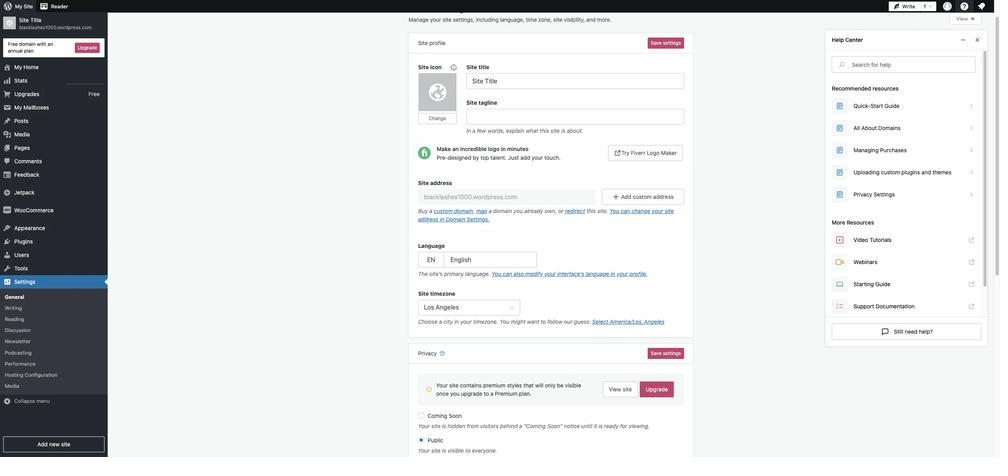 Task type: vqa. For each thing, say whether or not it's contained in the screenshot.
map "link"
yes



Task type: locate. For each thing, give the bounding box(es) containing it.
save settings for site profile
[[651, 40, 681, 46]]

jetpack
[[14, 189, 35, 196]]

view up ready
[[609, 387, 622, 393]]

recommended
[[832, 85, 872, 92]]

site inside site title blacklashes1000.wordpress.com
[[19, 17, 29, 23]]

1 horizontal spatial visible
[[565, 383, 582, 390]]

site left timezone
[[418, 291, 429, 297]]

0 vertical spatial custom
[[882, 169, 900, 176]]

site title
[[467, 64, 490, 71]]

plugins link
[[0, 235, 108, 249]]

0 vertical spatial an
[[48, 41, 53, 47]]

1 horizontal spatial custom
[[633, 194, 652, 200]]

settings for site profile
[[663, 40, 681, 46]]

1 vertical spatial your
[[418, 424, 430, 430]]

0 vertical spatial add
[[621, 194, 632, 200]]

upgrade inside upgrade link
[[646, 387, 668, 393]]

address inside 'link'
[[654, 194, 674, 200]]

1 vertical spatial upgrade
[[646, 387, 668, 393]]

1 vertical spatial custom
[[633, 194, 652, 200]]

soon
[[449, 413, 462, 420]]

you right site.
[[610, 208, 620, 215]]

site title group
[[467, 63, 684, 89]]

None radio
[[418, 413, 425, 420], [418, 438, 425, 444], [418, 413, 425, 420], [418, 438, 425, 444]]

settings for privacy
[[663, 351, 681, 357]]

you can change your site address in domain settings.
[[418, 208, 674, 223]]

annual plan
[[8, 48, 34, 54]]

choose
[[418, 319, 438, 326]]

can inside you can change your site address in domain settings.
[[621, 208, 630, 215]]

1 vertical spatial my
[[14, 64, 22, 70]]

upgrade inside upgrade button
[[78, 45, 97, 51]]

can left change
[[621, 208, 630, 215]]

1 horizontal spatial you
[[514, 208, 523, 215]]

designed
[[448, 154, 472, 161]]

all about domains link
[[832, 120, 976, 136]]

domain up the domain
[[454, 208, 473, 215]]

0 vertical spatial img image
[[3, 189, 11, 197]]

public
[[428, 438, 443, 445]]

0 horizontal spatial domain
[[19, 41, 36, 47]]

or
[[559, 208, 564, 215]]

is down public at the bottom left
[[442, 448, 446, 455]]

1 vertical spatial this
[[587, 208, 596, 215]]

0 horizontal spatial custom
[[434, 208, 453, 215]]

new
[[49, 442, 60, 448]]

media up pages
[[14, 131, 30, 138]]

2 vertical spatial to
[[466, 448, 471, 455]]

1 horizontal spatial add
[[621, 194, 632, 200]]

more information image
[[450, 64, 457, 71]]

discussion
[[5, 328, 31, 334]]

1 horizontal spatial free
[[89, 91, 100, 97]]

a down premium
[[491, 391, 494, 398]]

you inside you can change your site address in domain settings.
[[610, 208, 620, 215]]

0 vertical spatial can
[[621, 208, 630, 215]]

in right city
[[455, 319, 459, 326]]

2 media link from the top
[[0, 381, 108, 392]]

site for site title blacklashes1000.wordpress.com
[[19, 17, 29, 23]]

maker
[[661, 150, 677, 156]]

0 horizontal spatial this
[[540, 128, 549, 134]]

to inside the your site contains premium styles that will only be visible once you upgrade to a premium plan.
[[484, 391, 489, 398]]

custom up the domain
[[434, 208, 453, 215]]

custom up change
[[633, 194, 652, 200]]

buy a custom domain , map a domain you already own, or redirect this site.
[[418, 208, 608, 215]]

a inside the your site contains premium styles that will only be visible once you upgrade to a premium plan.
[[491, 391, 494, 398]]

add new site
[[37, 442, 70, 448]]

1 horizontal spatial can
[[621, 208, 630, 215]]

img image left jetpack
[[3, 189, 11, 197]]

upgrade for upgrade button
[[78, 45, 97, 51]]

try fiverr logo maker link
[[609, 145, 683, 161]]

view inside view button
[[957, 15, 968, 22]]

1 save from the top
[[651, 40, 662, 46]]

1 vertical spatial visible
[[448, 448, 464, 455]]

media link up collapse menu link
[[0, 381, 108, 392]]

writing link
[[0, 303, 108, 314]]

woocommerce link
[[0, 204, 108, 217]]

redirect link
[[565, 208, 585, 215]]

2 save settings button from the top
[[648, 349, 684, 360]]

Search search field
[[852, 57, 976, 72]]

site left "title"
[[19, 17, 29, 23]]

2 vertical spatial my
[[14, 104, 22, 111]]

img image left woocommerce
[[3, 207, 11, 215]]

in inside make an incredible logo in minutes pre-designed by top talent. just add your touch.
[[501, 146, 506, 152]]

img image inside woocommerce link
[[3, 207, 11, 215]]

resources
[[873, 85, 899, 92]]

menu
[[36, 399, 50, 405]]

1 img image from the top
[[3, 189, 11, 197]]

tools link
[[0, 262, 108, 276]]

site left upgrade link
[[623, 387, 632, 393]]

site up "title"
[[24, 3, 33, 10]]

incredible
[[460, 146, 487, 152]]

what
[[526, 128, 539, 134]]

can left the also
[[503, 271, 512, 278]]

2 vertical spatial address
[[418, 216, 439, 223]]

mailboxes
[[23, 104, 49, 111]]

site for site icon
[[418, 64, 429, 71]]

reader link
[[36, 0, 71, 13]]

to down premium
[[484, 391, 489, 398]]

my for my site
[[15, 3, 22, 10]]

0 horizontal spatial upgrade
[[78, 45, 97, 51]]

1 save settings button from the top
[[648, 38, 684, 49]]

add custom address link
[[602, 189, 684, 205]]

also
[[514, 271, 524, 278]]

1 vertical spatial to
[[484, 391, 489, 398]]

in inside you can change your site address in domain settings.
[[440, 216, 445, 223]]

1 horizontal spatial to
[[484, 391, 489, 398]]

hosting configuration link
[[0, 370, 108, 381]]

you right once
[[450, 391, 460, 398]]

0 horizontal spatial you
[[450, 391, 460, 398]]

select
[[593, 319, 609, 326]]

a right buy
[[429, 208, 432, 215]]

in left the domain
[[440, 216, 445, 223]]

open search image
[[833, 60, 852, 69]]

video tutorials link
[[832, 232, 976, 248]]

1 settings from the top
[[663, 40, 681, 46]]

2 horizontal spatial custom
[[882, 169, 900, 176]]

view inside 'view site' link
[[609, 387, 622, 393]]

0 horizontal spatial free
[[8, 41, 18, 47]]

Site tagline text field
[[467, 109, 684, 125]]

site left icon
[[418, 64, 429, 71]]

1 vertical spatial img image
[[3, 207, 11, 215]]

domain down the site address "text field"
[[493, 208, 512, 215]]

0 vertical spatial settings
[[663, 40, 681, 46]]

your for your site contains premium styles that will only be visible once you upgrade to a premium plan.
[[436, 383, 448, 390]]

close help center image
[[973, 35, 983, 45]]

my profile image
[[944, 2, 952, 11]]

in
[[501, 146, 506, 152], [440, 216, 445, 223], [611, 271, 615, 278], [455, 319, 459, 326]]

general settings
[[409, 4, 468, 13]]

my mailboxes
[[14, 104, 49, 111]]

uploading
[[854, 169, 880, 176]]

site up buy
[[418, 180, 429, 187]]

site title blacklashes1000.wordpress.com
[[19, 17, 92, 31]]

privacy settings
[[854, 191, 895, 198]]

need
[[905, 329, 918, 335]]

your inside the your site contains premium styles that will only be visible once you upgrade to a premium plan.
[[436, 383, 448, 390]]

0 vertical spatial to
[[541, 319, 546, 326]]

change button
[[418, 113, 457, 124]]

0 vertical spatial you
[[610, 208, 620, 215]]

1 vertical spatial settings
[[663, 351, 681, 357]]

your for your site is hidden from visitors behind a "coming soon" notice until it is ready for viewing.
[[418, 424, 430, 430]]

0 vertical spatial upgrade
[[78, 45, 97, 51]]

2 save from the top
[[651, 351, 662, 357]]

to left everyone.
[[466, 448, 471, 455]]

free down highest hourly views 0 image
[[89, 91, 100, 97]]

upgrade for upgrade link
[[646, 387, 668, 393]]

general settings manage your site settings, including language, time zone, site visibility, and more.
[[409, 4, 612, 23]]

your up once
[[436, 383, 448, 390]]

None search field
[[833, 57, 976, 72]]

custom inside 'link'
[[633, 194, 652, 200]]

1 save settings from the top
[[651, 40, 681, 46]]

0 horizontal spatial visible
[[448, 448, 464, 455]]

site down public at the bottom left
[[432, 448, 441, 455]]

2 horizontal spatial domain
[[493, 208, 512, 215]]

visible down hidden
[[448, 448, 464, 455]]

img image
[[3, 189, 11, 197], [3, 207, 11, 215]]

0 vertical spatial your
[[436, 383, 448, 390]]

writing
[[5, 305, 22, 312]]

my left reader "link"
[[15, 3, 22, 10]]

custom inside recommended resources element
[[882, 169, 900, 176]]

2 save settings from the top
[[651, 351, 681, 357]]

visible inside the your site contains premium styles that will only be visible once you upgrade to a premium plan.
[[565, 383, 582, 390]]

you left already
[[514, 208, 523, 215]]

0 vertical spatial view
[[957, 15, 968, 22]]

site profile
[[418, 40, 446, 46]]

site left about. in the right top of the page
[[551, 128, 560, 134]]

my site
[[15, 3, 33, 10]]

you left might
[[500, 319, 510, 326]]

your left profile.
[[617, 271, 628, 278]]

0 vertical spatial save settings
[[651, 40, 681, 46]]

2 vertical spatial your
[[418, 448, 430, 455]]

stats
[[14, 77, 27, 84]]

2 vertical spatial custom
[[434, 208, 453, 215]]

city
[[444, 319, 453, 326]]

my inside my home link
[[14, 64, 22, 70]]

1 vertical spatial you
[[450, 391, 460, 398]]

a right the in
[[473, 128, 476, 134]]

is
[[562, 128, 566, 134], [442, 424, 446, 430], [599, 424, 603, 430], [442, 448, 446, 455]]

custom left 'plugins'
[[882, 169, 900, 176]]

in right logo on the top of page
[[501, 146, 506, 152]]

an up designed
[[453, 146, 459, 152]]

Site address text field
[[418, 189, 596, 205]]

0 vertical spatial save
[[651, 40, 662, 46]]

site down add custom address
[[665, 208, 674, 215]]

custom for uploading
[[882, 169, 900, 176]]

save
[[651, 40, 662, 46], [651, 351, 662, 357]]

you can also modify your interface's language in your profile. link
[[492, 271, 648, 278]]

upgrades
[[14, 91, 39, 97]]

domain up annual plan
[[19, 41, 36, 47]]

write
[[903, 3, 916, 10]]

america/los_angeles
[[610, 319, 665, 326]]

save settings button
[[648, 38, 684, 49], [648, 349, 684, 360]]

help image
[[960, 2, 970, 11]]

will
[[535, 383, 544, 390]]

Site title text field
[[467, 73, 684, 89]]

domain inside free domain with an annual plan
[[19, 41, 36, 47]]

1 vertical spatial view
[[609, 387, 622, 393]]

logo
[[488, 146, 500, 152]]

an right with
[[48, 41, 53, 47]]

minutes
[[507, 146, 529, 152]]

site left tagline
[[467, 99, 477, 106]]

1 vertical spatial an
[[453, 146, 459, 152]]

address inside you can change your site address in domain settings.
[[418, 216, 439, 223]]

site icon group
[[418, 63, 467, 137]]

1 vertical spatial free
[[89, 91, 100, 97]]

1 horizontal spatial an
[[453, 146, 459, 152]]

my inside my mailboxes link
[[14, 104, 22, 111]]

media link up the comments "link"
[[0, 128, 108, 141]]

appearance link
[[0, 222, 108, 235]]

group containing site tagline
[[467, 99, 684, 137]]

media down hosting
[[5, 383, 19, 390]]

0 vertical spatial my
[[15, 3, 22, 10]]

group containing site address
[[409, 169, 694, 233]]

free up annual plan
[[8, 41, 18, 47]]

settings
[[14, 279, 35, 285]]

your down the coming
[[418, 424, 430, 430]]

your
[[436, 383, 448, 390], [418, 424, 430, 430], [418, 448, 430, 455]]

quick-start guide link
[[832, 98, 976, 114]]

1 vertical spatial media link
[[0, 381, 108, 392]]

my for my mailboxes
[[14, 104, 22, 111]]

support documentation
[[854, 303, 915, 310]]

site for site title
[[467, 64, 477, 71]]

from
[[467, 424, 479, 430]]

my left home
[[14, 64, 22, 70]]

0 horizontal spatial view
[[609, 387, 622, 393]]

my up posts
[[14, 104, 22, 111]]

primary
[[444, 271, 464, 278]]

your right change
[[652, 208, 664, 215]]

0 horizontal spatial add
[[37, 442, 48, 448]]

1 vertical spatial save settings
[[651, 351, 681, 357]]

tagline
[[479, 99, 497, 106]]

still
[[894, 329, 904, 335]]

my for my home
[[14, 64, 22, 70]]

add inside 'link'
[[621, 194, 632, 200]]

1 media link from the top
[[0, 128, 108, 141]]

you right language.
[[492, 271, 502, 278]]

2 img image from the top
[[3, 207, 11, 215]]

your down general settings
[[430, 16, 441, 23]]

logo
[[647, 150, 660, 156]]

contains
[[460, 383, 482, 390]]

pages link
[[0, 141, 108, 155]]

few
[[477, 128, 486, 134]]

this right what
[[540, 128, 549, 134]]

1 vertical spatial you
[[492, 271, 502, 278]]

free inside free domain with an annual plan
[[8, 41, 18, 47]]

site left the title
[[467, 64, 477, 71]]

collapse menu
[[14, 399, 50, 405]]

0 horizontal spatial to
[[466, 448, 471, 455]]

in right language
[[611, 271, 615, 278]]

help?
[[920, 329, 933, 335]]

map
[[476, 208, 487, 215]]

title
[[30, 17, 41, 23]]

visible right be
[[565, 383, 582, 390]]

1 vertical spatial save settings button
[[648, 349, 684, 360]]

group
[[467, 99, 684, 137], [409, 169, 694, 233], [418, 242, 684, 280], [418, 290, 684, 329], [418, 374, 684, 458]]

is right it
[[599, 424, 603, 430]]

site left contains
[[449, 383, 459, 390]]

site for site address
[[418, 180, 429, 187]]

0 vertical spatial save settings button
[[648, 38, 684, 49]]

1 vertical spatial address
[[654, 194, 674, 200]]

reading link
[[0, 314, 108, 325]]

0 vertical spatial free
[[8, 41, 18, 47]]

1 vertical spatial save
[[651, 351, 662, 357]]

site left profile
[[418, 40, 428, 46]]

site for site timezone
[[418, 291, 429, 297]]

1 horizontal spatial view
[[957, 15, 968, 22]]

0 vertical spatial media link
[[0, 128, 108, 141]]

support
[[854, 303, 875, 310]]

your right "add"
[[532, 154, 543, 161]]

minimize help center image
[[960, 35, 967, 45]]

img image inside jetpack link
[[3, 189, 11, 197]]

site inside the your site contains premium styles that will only be visible once you upgrade to a premium plan.
[[449, 383, 459, 390]]

recommended resources element
[[832, 98, 976, 203]]

general settings main content
[[409, 4, 982, 458]]

upgrade right view site
[[646, 387, 668, 393]]

2 horizontal spatial to
[[541, 319, 546, 326]]

your inside 'general settings manage your site settings, including language, time zone, site visibility, and more.'
[[430, 16, 441, 23]]

1 vertical spatial add
[[37, 442, 48, 448]]

media link
[[0, 128, 108, 141], [0, 381, 108, 392]]

my inside 'my site' link
[[15, 3, 22, 10]]

to right want
[[541, 319, 546, 326]]

0 horizontal spatial can
[[503, 271, 512, 278]]

this left site.
[[587, 208, 596, 215]]

0 horizontal spatial an
[[48, 41, 53, 47]]

save for privacy
[[651, 351, 662, 357]]

view left closed image
[[957, 15, 968, 22]]

site down the coming
[[432, 424, 441, 430]]

0 vertical spatial visible
[[565, 383, 582, 390]]

uploading custom plugins and themes
[[854, 169, 952, 176]]

podcasting
[[5, 350, 32, 356]]

1 horizontal spatial upgrade
[[646, 387, 668, 393]]

closed image
[[971, 18, 975, 21]]

view for view
[[957, 15, 968, 22]]

language
[[586, 271, 609, 278]]

your site is hidden from visitors behind a "coming soon" notice until it is ready for viewing.
[[418, 424, 650, 430]]

upgrade up highest hourly views 0 image
[[78, 45, 97, 51]]

your down public at the bottom left
[[418, 448, 430, 455]]

2 settings from the top
[[663, 351, 681, 357]]



Task type: describe. For each thing, give the bounding box(es) containing it.
my home
[[14, 64, 39, 70]]

1 horizontal spatial this
[[587, 208, 596, 215]]

appearance
[[14, 225, 45, 232]]

write link
[[889, 0, 920, 13]]

settings.
[[467, 216, 490, 223]]

a right map link
[[489, 208, 492, 215]]

save for site profile
[[651, 40, 662, 46]]

already
[[525, 208, 543, 215]]

group containing your site contains premium styles that will only be visible once you upgrade to a premium plan.
[[418, 374, 684, 458]]

an inside free domain with an annual plan
[[48, 41, 53, 47]]

group containing site timezone
[[418, 290, 684, 329]]

with
[[37, 41, 46, 47]]

view site link
[[603, 382, 638, 398]]

be
[[557, 383, 564, 390]]

choose a city in your timezone. you might want to follow our guess: select america/los_angeles
[[418, 319, 665, 326]]

interface's
[[558, 271, 584, 278]]

you can change your site address in domain settings. link
[[418, 208, 674, 223]]

documentation
[[876, 303, 915, 310]]

is left about. in the right top of the page
[[562, 128, 566, 134]]

"coming
[[524, 424, 546, 430]]

save settings button for privacy
[[648, 349, 684, 360]]

our
[[564, 319, 573, 326]]

language.
[[465, 271, 490, 278]]

fiverr small logo image
[[418, 147, 431, 160]]

plan.
[[519, 391, 532, 398]]

own,
[[545, 208, 557, 215]]

general
[[5, 294, 24, 300]]

privacy
[[418, 351, 438, 357]]

add for add new site
[[37, 442, 48, 448]]

start guide
[[871, 103, 900, 109]]

2 vertical spatial you
[[500, 319, 510, 326]]

your right city
[[461, 319, 472, 326]]

site right new
[[61, 442, 70, 448]]

time image
[[997, 30, 1001, 38]]

add for add custom address
[[621, 194, 632, 200]]

view site
[[609, 387, 632, 393]]

performance link
[[0, 359, 108, 370]]

1 horizontal spatial domain
[[454, 208, 473, 215]]

site inside you can change your site address in domain settings.
[[665, 208, 674, 215]]

about domains
[[862, 125, 901, 131]]

my site link
[[0, 0, 36, 13]]

1 vertical spatial can
[[503, 271, 512, 278]]

change
[[632, 208, 651, 215]]

still need help? link
[[832, 324, 982, 341]]

your inside make an incredible logo in minutes pre-designed by top talent. just add your touch.
[[532, 154, 543, 161]]

img image for woocommerce
[[3, 207, 11, 215]]

talent.
[[491, 154, 507, 161]]

save settings for privacy
[[651, 351, 681, 357]]

it
[[594, 424, 597, 430]]

upgrade button
[[75, 43, 100, 53]]

comments
[[14, 158, 42, 165]]

view for view site
[[609, 387, 622, 393]]

performance
[[5, 361, 36, 367]]

newsletter link
[[0, 336, 108, 348]]

uploading custom plugins and themes link
[[832, 165, 976, 180]]

support documentation link
[[832, 299, 976, 315]]

webinars
[[854, 259, 878, 266]]

make an incredible logo in minutes pre-designed by top talent. just add your touch.
[[437, 146, 561, 161]]

,
[[473, 208, 475, 215]]

site right zone,
[[554, 16, 563, 23]]

the site's primary language. you can also modify your interface's language in your profile.
[[418, 271, 648, 278]]

img image for jetpack
[[3, 189, 11, 197]]

collapse menu link
[[0, 395, 108, 408]]

managing purchases
[[854, 147, 907, 154]]

site for site profile
[[418, 40, 428, 46]]

search results element
[[832, 85, 976, 203]]

your for your site is visible to everyone.
[[418, 448, 430, 455]]

discussion link
[[0, 325, 108, 336]]

all
[[854, 125, 860, 131]]

pre-
[[437, 154, 448, 161]]

try fiverr logo maker
[[622, 150, 677, 156]]

0 vertical spatial media
[[14, 131, 30, 138]]

resources
[[847, 219, 875, 226]]

by
[[473, 154, 479, 161]]

custom domain link
[[434, 208, 473, 215]]

map link
[[476, 208, 487, 215]]

video
[[854, 237, 869, 244]]

guide
[[876, 281, 891, 288]]

stats link
[[0, 74, 108, 87]]

highest hourly views 0 image
[[67, 79, 105, 84]]

icon
[[430, 64, 442, 71]]

site's
[[430, 271, 443, 278]]

you inside the your site contains premium styles that will only be visible once you upgrade to a premium plan.
[[450, 391, 460, 398]]

0 vertical spatial this
[[540, 128, 549, 134]]

site.
[[598, 208, 608, 215]]

free for free
[[89, 91, 100, 97]]

might
[[511, 319, 526, 326]]

add new site link
[[3, 437, 105, 453]]

pages
[[14, 144, 30, 151]]

posts link
[[0, 114, 108, 128]]

explain
[[507, 128, 525, 134]]

recommended resources
[[832, 85, 899, 92]]

reader
[[51, 3, 68, 10]]

group containing en
[[418, 242, 684, 280]]

site down general settings
[[443, 16, 452, 23]]

0 vertical spatial you
[[514, 208, 523, 215]]

help center
[[832, 36, 864, 43]]

free for free domain with an annual plan
[[8, 41, 18, 47]]

a right the behind
[[519, 424, 522, 430]]

add custom address
[[621, 194, 674, 200]]

top
[[481, 154, 489, 161]]

is down coming soon
[[442, 424, 446, 430]]

0 vertical spatial address
[[430, 180, 452, 187]]

a left city
[[439, 319, 442, 326]]

behind
[[500, 424, 518, 430]]

save settings button for site profile
[[648, 38, 684, 49]]

manage your notifications image
[[977, 2, 987, 11]]

users
[[14, 252, 29, 258]]

language
[[418, 243, 445, 250]]

make
[[437, 146, 451, 152]]

hosting
[[5, 372, 23, 379]]

profile
[[430, 40, 446, 46]]

1 button
[[920, 2, 937, 11]]

plugins
[[14, 238, 33, 245]]

your inside you can change your site address in domain settings.
[[652, 208, 664, 215]]

custom for add
[[633, 194, 652, 200]]

1 vertical spatial media
[[5, 383, 19, 390]]

free domain with an annual plan
[[8, 41, 53, 54]]

newsletter
[[5, 339, 31, 345]]

and themes
[[922, 169, 952, 176]]

your right modify
[[545, 271, 556, 278]]

an inside make an incredible logo in minutes pre-designed by top talent. just add your touch.
[[453, 146, 459, 152]]

zone,
[[539, 16, 552, 23]]

feedback link
[[0, 168, 108, 182]]

premium
[[495, 391, 518, 398]]

once
[[436, 391, 449, 398]]

privacy settings link
[[832, 187, 976, 203]]

site for site tagline
[[467, 99, 477, 106]]



